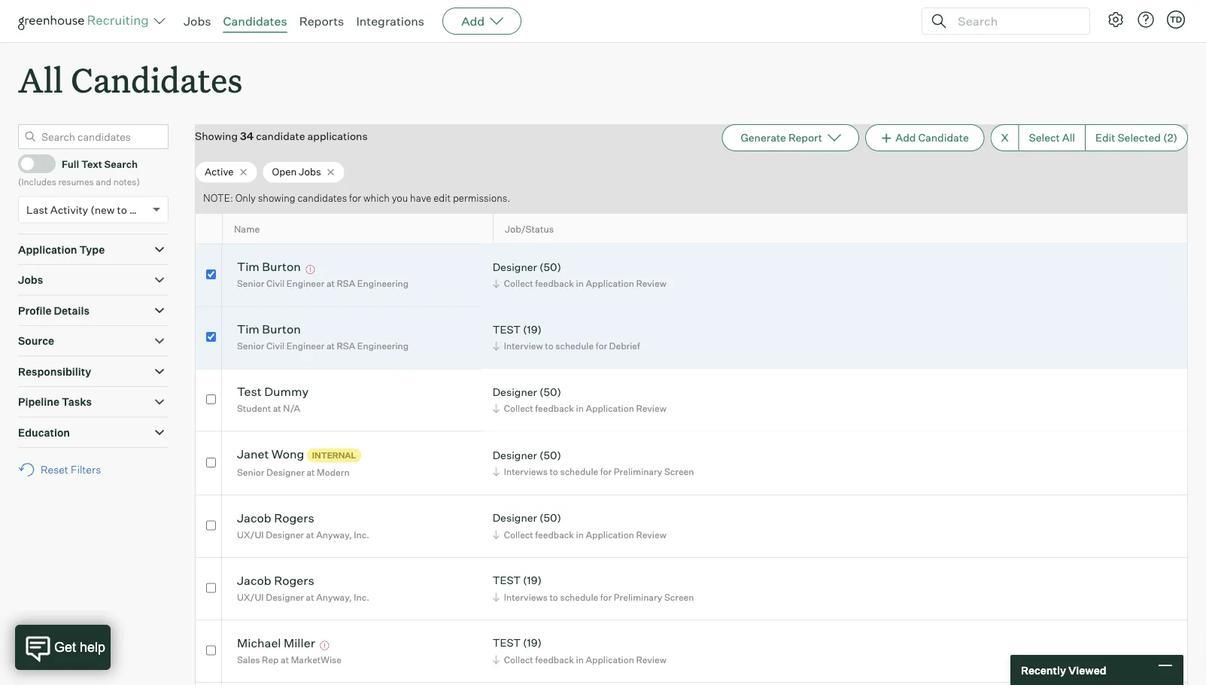 Task type: describe. For each thing, give the bounding box(es) containing it.
interviews to schedule for preliminary screen link for (19)
[[491, 590, 698, 604]]

and
[[96, 176, 111, 187]]

open jobs
[[272, 166, 321, 178]]

greenhouse recruiting image
[[18, 12, 154, 30]]

candidate
[[919, 131, 970, 144]]

anyway, for test (19)
[[316, 592, 352, 603]]

candidate
[[256, 130, 305, 143]]

2 tim burton link from the top
[[237, 322, 301, 339]]

(50) for ux/ui designer at anyway, inc.
[[540, 511, 562, 525]]

at inside test dummy student at n/a
[[273, 403, 281, 414]]

full text search (includes resumes and notes)
[[18, 158, 140, 187]]

pipeline tasks
[[18, 395, 92, 409]]

2 horizontal spatial jobs
[[299, 166, 321, 178]]

michael miller link
[[237, 635, 315, 653]]

you
[[392, 192, 408, 204]]

(50) for student at n/a
[[540, 385, 562, 398]]

to for test (19) interview to schedule for debrief
[[545, 340, 554, 352]]

burton for tim burton
[[262, 259, 301, 274]]

0 vertical spatial all
[[18, 57, 63, 102]]

add button
[[443, 8, 522, 35]]

(2)
[[1164, 131, 1178, 144]]

edit selected (2) link
[[1086, 124, 1189, 151]]

test inside 'test (19) collect feedback in application review'
[[493, 636, 521, 650]]

(50) for senior civil engineer at rsa engineering
[[540, 260, 562, 273]]

generate report button
[[722, 124, 860, 151]]

test dummy student at n/a
[[237, 384, 309, 414]]

review for sales rep at marketwise
[[637, 654, 667, 665]]

add for add candidate
[[896, 131, 917, 144]]

which
[[364, 192, 390, 204]]

application down last
[[18, 243, 77, 256]]

note:
[[203, 192, 233, 204]]

collect feedback in application review link for senior civil engineer at rsa engineering
[[491, 276, 671, 291]]

x
[[1002, 131, 1009, 144]]

in for ux/ui designer at anyway, inc.
[[576, 529, 584, 540]]

senior for tim
[[237, 278, 265, 289]]

senior civil engineer at rsa engineering
[[237, 278, 409, 289]]

select
[[1030, 131, 1061, 144]]

candidate reports are now available! apply filters and select "view in app" element
[[722, 124, 860, 151]]

modern
[[317, 467, 350, 478]]

pipeline
[[18, 395, 60, 409]]

senior designer at modern
[[237, 467, 350, 478]]

jacob rogers ux/ui designer at anyway, inc. for test (19)
[[237, 573, 370, 603]]

ux/ui for test (19)
[[237, 592, 264, 603]]

edit
[[434, 192, 451, 204]]

test (19) collect feedback in application review
[[493, 636, 667, 665]]

profile details
[[18, 304, 90, 317]]

janet wong link
[[237, 447, 304, 464]]

in for student at n/a
[[576, 403, 584, 414]]

senior inside tim burton senior civil engineer at rsa engineering
[[237, 340, 265, 352]]

collect feedback in application review link for student at n/a
[[491, 401, 671, 416]]

sales
[[237, 654, 260, 665]]

n/a
[[283, 403, 300, 414]]

reset filters button
[[18, 456, 109, 484]]

interviews for designer
[[504, 466, 548, 477]]

tim burton
[[237, 259, 301, 274]]

selected
[[1118, 131, 1162, 144]]

test
[[237, 384, 262, 399]]

rep
[[262, 654, 279, 665]]

anyway, for designer (50)
[[316, 529, 352, 540]]

showing
[[258, 192, 296, 204]]

at down senior designer at modern
[[306, 529, 314, 540]]

collect for ux/ui designer at anyway, inc.
[[504, 529, 534, 540]]

at right rep
[[281, 654, 289, 665]]

select all
[[1030, 131, 1076, 144]]

designer (50) collect feedback in application review for test dummy
[[493, 385, 667, 414]]

marketwise
[[291, 654, 342, 665]]

screen for (50)
[[665, 466, 695, 477]]

reset filters
[[41, 463, 101, 476]]

application for senior civil engineer at rsa engineering
[[586, 278, 635, 289]]

interviews for test
[[504, 592, 548, 603]]

(includes
[[18, 176, 56, 187]]

notes)
[[113, 176, 140, 187]]

jacob rogers ux/ui designer at anyway, inc. for designer (50)
[[237, 510, 370, 540]]

at inside tim burton senior civil engineer at rsa engineering
[[327, 340, 335, 352]]

schedule inside designer (50) interviews to schedule for preliminary screen
[[561, 466, 599, 477]]

job/status
[[505, 223, 554, 235]]

designer (50) collect feedback in application review for jacob rogers
[[493, 511, 667, 540]]

integrations link
[[356, 14, 425, 29]]

burton for tim burton senior civil engineer at rsa engineering
[[262, 322, 301, 337]]

janet wong
[[237, 447, 304, 462]]

Search candidates field
[[18, 124, 169, 149]]

collect for student at n/a
[[504, 403, 534, 414]]

engineering inside tim burton senior civil engineer at rsa engineering
[[358, 340, 409, 352]]

michael miller
[[237, 635, 315, 650]]

debrief
[[610, 340, 641, 352]]

add candidate
[[896, 131, 970, 144]]

1 designer (50) collect feedback in application review from the top
[[493, 260, 667, 289]]

last
[[26, 203, 48, 216]]

jacob rogers link for designer
[[237, 510, 314, 528]]

michael
[[237, 635, 281, 650]]

engineer inside tim burton senior civil engineer at rsa engineering
[[287, 340, 325, 352]]

designer (50) interviews to schedule for preliminary screen
[[493, 448, 695, 477]]

internal
[[312, 450, 356, 461]]

applications
[[308, 130, 368, 143]]

have
[[410, 192, 432, 204]]

note: only showing candidates for which you have edit permissions.
[[203, 192, 511, 204]]

1 horizontal spatial jobs
[[184, 14, 211, 29]]

select all link
[[1019, 124, 1086, 151]]

at up tim burton senior civil engineer at rsa engineering
[[327, 278, 335, 289]]

last activity (new to old)
[[26, 203, 149, 216]]

(19) for rogers
[[523, 574, 542, 587]]

1 vertical spatial candidates
[[71, 57, 243, 102]]

tim for tim burton
[[237, 259, 260, 274]]

generate
[[741, 131, 787, 144]]

resumes
[[58, 176, 94, 187]]

screen for (19)
[[665, 592, 695, 603]]

test (19) interview to schedule for debrief
[[493, 323, 641, 352]]

feedback for student at n/a
[[536, 403, 575, 414]]

designer inside designer (50) interviews to schedule for preliminary screen
[[493, 448, 538, 461]]

schedule for jacob rogers
[[561, 592, 599, 603]]

(50) for senior designer at modern
[[540, 448, 562, 461]]

to for designer (50) interviews to schedule for preliminary screen
[[550, 466, 559, 477]]

(new
[[91, 203, 115, 216]]

edit
[[1096, 131, 1116, 144]]

tim burton has been in application review for more than 5 days image
[[304, 265, 317, 274]]

recently
[[1022, 664, 1067, 677]]

1 rsa from the top
[[337, 278, 356, 289]]

test dummy link
[[237, 384, 309, 401]]

jobs link
[[184, 14, 211, 29]]

active
[[205, 166, 234, 178]]

td button
[[1168, 11, 1186, 29]]

for for test (19) interview to schedule for debrief
[[596, 340, 608, 352]]

last activity (new to old) option
[[26, 203, 149, 216]]

only
[[235, 192, 256, 204]]

janet
[[237, 447, 269, 462]]



Task type: locate. For each thing, give the bounding box(es) containing it.
1 interviews to schedule for preliminary screen link from the top
[[491, 465, 698, 479]]

jacob down senior designer at modern
[[237, 510, 272, 525]]

feedback
[[536, 278, 575, 289], [536, 403, 575, 414], [536, 529, 575, 540], [536, 654, 575, 665]]

candidates
[[223, 14, 287, 29], [71, 57, 243, 102]]

1 screen from the top
[[665, 466, 695, 477]]

permissions.
[[453, 192, 511, 204]]

review for ux/ui designer at anyway, inc.
[[637, 529, 667, 540]]

2 rogers from the top
[[274, 573, 314, 588]]

designer (50) collect feedback in application review up test (19) interview to schedule for debrief
[[493, 260, 667, 289]]

0 vertical spatial burton
[[262, 259, 301, 274]]

test inside test (19) interview to schedule for debrief
[[493, 323, 521, 336]]

details
[[54, 304, 90, 317]]

in up designer (50) interviews to schedule for preliminary screen
[[576, 403, 584, 414]]

education
[[18, 426, 70, 439]]

1 vertical spatial interviews to schedule for preliminary screen link
[[491, 590, 698, 604]]

0 vertical spatial anyway,
[[316, 529, 352, 540]]

add
[[462, 14, 485, 29], [896, 131, 917, 144]]

None checkbox
[[206, 395, 216, 404], [206, 458, 216, 468], [206, 521, 216, 531], [206, 395, 216, 404], [206, 458, 216, 468], [206, 521, 216, 531]]

0 vertical spatial designer (50) collect feedback in application review
[[493, 260, 667, 289]]

senior for janet
[[237, 467, 265, 478]]

designer (50) collect feedback in application review down interview to schedule for debrief link
[[493, 385, 667, 414]]

rogers for designer
[[274, 510, 314, 525]]

civil down tim burton
[[267, 278, 285, 289]]

checkmark image
[[25, 158, 36, 168]]

0 vertical spatial jacob rogers ux/ui designer at anyway, inc.
[[237, 510, 370, 540]]

0 vertical spatial rsa
[[337, 278, 356, 289]]

(19) inside test (19) interview to schedule for debrief
[[523, 323, 542, 336]]

2 in from the top
[[576, 403, 584, 414]]

2 screen from the top
[[665, 592, 695, 603]]

1 vertical spatial ux/ui
[[237, 592, 264, 603]]

to inside test (19) interview to schedule for debrief
[[545, 340, 554, 352]]

preliminary
[[614, 466, 663, 477], [614, 592, 663, 603]]

2 engineer from the top
[[287, 340, 325, 352]]

burton inside tim burton senior civil engineer at rsa engineering
[[262, 322, 301, 337]]

collect
[[504, 278, 534, 289], [504, 403, 534, 414], [504, 529, 534, 540], [504, 654, 534, 665]]

interview
[[504, 340, 543, 352]]

screen inside the test (19) interviews to schedule for preliminary screen
[[665, 592, 695, 603]]

2 vertical spatial jobs
[[18, 273, 43, 287]]

2 test from the top
[[493, 574, 521, 587]]

(19) inside the test (19) interviews to schedule for preliminary screen
[[523, 574, 542, 587]]

1 vertical spatial preliminary
[[614, 592, 663, 603]]

for inside designer (50) interviews to schedule for preliminary screen
[[601, 466, 612, 477]]

0 vertical spatial rogers
[[274, 510, 314, 525]]

Search text field
[[955, 10, 1077, 32]]

for for designer (50) interviews to schedule for preliminary screen
[[601, 466, 612, 477]]

application down the test (19) interviews to schedule for preliminary screen
[[586, 654, 635, 665]]

application up designer (50) interviews to schedule for preliminary screen
[[586, 403, 635, 414]]

preliminary inside the test (19) interviews to schedule for preliminary screen
[[614, 592, 663, 603]]

activity
[[50, 203, 88, 216]]

anyway, up michael miller has been in application review for more than 5 days icon
[[316, 592, 352, 603]]

0 vertical spatial senior
[[237, 278, 265, 289]]

designer
[[493, 260, 538, 273], [493, 385, 538, 398], [493, 448, 538, 461], [267, 467, 305, 478], [493, 511, 538, 525], [266, 529, 304, 540], [266, 592, 304, 603]]

review for student at n/a
[[637, 403, 667, 414]]

0 vertical spatial test
[[493, 323, 521, 336]]

0 vertical spatial interviews to schedule for preliminary screen link
[[491, 465, 698, 479]]

1 vertical spatial engineer
[[287, 340, 325, 352]]

student
[[237, 403, 271, 414]]

integrations
[[356, 14, 425, 29]]

2 inc. from the top
[[354, 592, 370, 603]]

collect feedback in application review link for ux/ui designer at anyway, inc.
[[491, 528, 671, 542]]

0 horizontal spatial jobs
[[18, 273, 43, 287]]

civil up test dummy link
[[267, 340, 285, 352]]

rsa down senior civil engineer at rsa engineering
[[337, 340, 356, 352]]

1 vertical spatial rogers
[[274, 573, 314, 588]]

3 (50) from the top
[[540, 448, 562, 461]]

test for rogers
[[493, 574, 521, 587]]

ux/ui for designer (50)
[[237, 529, 264, 540]]

2 engineering from the top
[[358, 340, 409, 352]]

interviews
[[504, 466, 548, 477], [504, 592, 548, 603]]

collect inside 'test (19) collect feedback in application review'
[[504, 654, 534, 665]]

2 collect from the top
[[504, 403, 534, 414]]

in down the test (19) interviews to schedule for preliminary screen
[[576, 654, 584, 665]]

michael miller has been in application review for more than 5 days image
[[318, 641, 332, 650]]

application inside 'test (19) collect feedback in application review'
[[586, 654, 635, 665]]

2 (50) from the top
[[540, 385, 562, 398]]

(19) for burton
[[523, 323, 542, 336]]

0 vertical spatial ux/ui
[[237, 529, 264, 540]]

tim burton senior civil engineer at rsa engineering
[[237, 322, 409, 352]]

search
[[104, 158, 138, 170]]

2 designer (50) collect feedback in application review from the top
[[493, 385, 667, 414]]

2 preliminary from the top
[[614, 592, 663, 603]]

1 collect from the top
[[504, 278, 534, 289]]

0 vertical spatial engineering
[[358, 278, 409, 289]]

responsibility
[[18, 365, 91, 378]]

2 ux/ui from the top
[[237, 592, 264, 603]]

in for sales rep at marketwise
[[576, 654, 584, 665]]

1 vertical spatial rsa
[[337, 340, 356, 352]]

0 vertical spatial engineer
[[287, 278, 325, 289]]

ux/ui
[[237, 529, 264, 540], [237, 592, 264, 603]]

collect feedback in application review link
[[491, 276, 671, 291], [491, 401, 671, 416], [491, 528, 671, 542], [491, 653, 671, 667]]

3 collect feedback in application review link from the top
[[491, 528, 671, 542]]

add for add
[[462, 14, 485, 29]]

recently viewed
[[1022, 664, 1107, 677]]

jacob rogers link down senior designer at modern
[[237, 510, 314, 528]]

1 vertical spatial all
[[1063, 131, 1076, 144]]

2 jacob from the top
[[237, 573, 272, 588]]

application for student at n/a
[[586, 403, 635, 414]]

all down greenhouse recruiting image on the top of page
[[18, 57, 63, 102]]

collect for senior civil engineer at rsa engineering
[[504, 278, 534, 289]]

1 vertical spatial jobs
[[299, 166, 321, 178]]

application up the test (19) interviews to schedule for preliminary screen
[[586, 529, 635, 540]]

0 vertical spatial civil
[[267, 278, 285, 289]]

edit selected (2)
[[1096, 131, 1178, 144]]

showing
[[195, 130, 238, 143]]

0 horizontal spatial all
[[18, 57, 63, 102]]

rogers up miller
[[274, 573, 314, 588]]

tim burton link
[[237, 259, 301, 276], [237, 322, 301, 339]]

inc.
[[354, 529, 370, 540], [354, 592, 370, 603]]

in inside 'test (19) collect feedback in application review'
[[576, 654, 584, 665]]

34
[[240, 130, 254, 143]]

2 vertical spatial (19)
[[523, 636, 542, 650]]

tim burton link up test dummy link
[[237, 322, 301, 339]]

burton down senior civil engineer at rsa engineering
[[262, 322, 301, 337]]

1 vertical spatial burton
[[262, 322, 301, 337]]

for inside test (19) interview to schedule for debrief
[[596, 340, 608, 352]]

1 vertical spatial inc.
[[354, 592, 370, 603]]

1 vertical spatial designer (50) collect feedback in application review
[[493, 385, 667, 414]]

0 vertical spatial screen
[[665, 466, 695, 477]]

candidates down jobs link
[[71, 57, 243, 102]]

4 (50) from the top
[[540, 511, 562, 525]]

2 civil from the top
[[267, 340, 285, 352]]

tim burton link left tim burton has been in application review for more than 5 days icon
[[237, 259, 301, 276]]

0 vertical spatial preliminary
[[614, 466, 663, 477]]

1 anyway, from the top
[[316, 529, 352, 540]]

test (19) interviews to schedule for preliminary screen
[[493, 574, 695, 603]]

jacob rogers link up michael miller
[[237, 573, 314, 590]]

to inside the test (19) interviews to schedule for preliminary screen
[[550, 592, 559, 603]]

2 burton from the top
[[262, 322, 301, 337]]

collect feedback in application review link for sales rep at marketwise
[[491, 653, 671, 667]]

schedule
[[556, 340, 594, 352], [561, 466, 599, 477], [561, 592, 599, 603]]

4 feedback from the top
[[536, 654, 575, 665]]

wong
[[272, 447, 304, 462]]

anyway, down modern
[[316, 529, 352, 540]]

in up the test (19) interviews to schedule for preliminary screen
[[576, 529, 584, 540]]

tim inside tim burton senior civil engineer at rsa engineering
[[237, 322, 260, 337]]

feedback for ux/ui designer at anyway, inc.
[[536, 529, 575, 540]]

senior up test
[[237, 340, 265, 352]]

3 designer (50) collect feedback in application review from the top
[[493, 511, 667, 540]]

2 interviews to schedule for preliminary screen link from the top
[[491, 590, 698, 604]]

at down senior civil engineer at rsa engineering
[[327, 340, 335, 352]]

4 collect feedback in application review link from the top
[[491, 653, 671, 667]]

1 vertical spatial jacob
[[237, 573, 272, 588]]

senior down tim burton
[[237, 278, 265, 289]]

preliminary inside designer (50) interviews to schedule for preliminary screen
[[614, 466, 663, 477]]

2 interviews from the top
[[504, 592, 548, 603]]

inc. for designer (50)
[[354, 529, 370, 540]]

application type
[[18, 243, 105, 256]]

1 (19) from the top
[[523, 323, 542, 336]]

1 jacob rogers ux/ui designer at anyway, inc. from the top
[[237, 510, 370, 540]]

showing 34 candidate applications
[[195, 130, 368, 143]]

candidates
[[298, 192, 347, 204]]

1 rogers from the top
[[274, 510, 314, 525]]

civil
[[267, 278, 285, 289], [267, 340, 285, 352]]

1 burton from the top
[[262, 259, 301, 274]]

(50) inside designer (50) interviews to schedule for preliminary screen
[[540, 448, 562, 461]]

2 senior from the top
[[237, 340, 265, 352]]

for inside the test (19) interviews to schedule for preliminary screen
[[601, 592, 612, 603]]

3 feedback from the top
[[536, 529, 575, 540]]

3 review from the top
[[637, 529, 667, 540]]

candidates right jobs link
[[223, 14, 287, 29]]

4 review from the top
[[637, 654, 667, 665]]

1 in from the top
[[576, 278, 584, 289]]

1 vertical spatial test
[[493, 574, 521, 587]]

2 vertical spatial test
[[493, 636, 521, 650]]

interviews inside designer (50) interviews to schedule for preliminary screen
[[504, 466, 548, 477]]

all candidates
[[18, 57, 243, 102]]

2 tim from the top
[[237, 322, 260, 337]]

3 senior from the top
[[237, 467, 265, 478]]

1 preliminary from the top
[[614, 466, 663, 477]]

3 in from the top
[[576, 529, 584, 540]]

schedule inside the test (19) interviews to schedule for preliminary screen
[[561, 592, 599, 603]]

1 inc. from the top
[[354, 529, 370, 540]]

to for last activity (new to old)
[[117, 203, 127, 216]]

sales rep at marketwise
[[237, 654, 342, 665]]

0 vertical spatial jobs
[[184, 14, 211, 29]]

jobs up profile at left top
[[18, 273, 43, 287]]

1 review from the top
[[637, 278, 667, 289]]

civil inside tim burton senior civil engineer at rsa engineering
[[267, 340, 285, 352]]

1 vertical spatial tim
[[237, 322, 260, 337]]

engineer
[[287, 278, 325, 289], [287, 340, 325, 352]]

collect feedback in application review link down the test (19) interviews to schedule for preliminary screen
[[491, 653, 671, 667]]

anyway,
[[316, 529, 352, 540], [316, 592, 352, 603]]

tim down name
[[237, 259, 260, 274]]

1 senior from the top
[[237, 278, 265, 289]]

4 collect from the top
[[504, 654, 534, 665]]

rogers down senior designer at modern
[[274, 510, 314, 525]]

jobs right 'open'
[[299, 166, 321, 178]]

3 test from the top
[[493, 636, 521, 650]]

rsa inside tim burton senior civil engineer at rsa engineering
[[337, 340, 356, 352]]

3 (19) from the top
[[523, 636, 542, 650]]

add inside popup button
[[462, 14, 485, 29]]

1 vertical spatial interviews
[[504, 592, 548, 603]]

1 vertical spatial senior
[[237, 340, 265, 352]]

interviews inside the test (19) interviews to schedule for preliminary screen
[[504, 592, 548, 603]]

jacob rogers link
[[237, 510, 314, 528], [237, 573, 314, 590]]

tim for tim burton senior civil engineer at rsa engineering
[[237, 322, 260, 337]]

test
[[493, 323, 521, 336], [493, 574, 521, 587], [493, 636, 521, 650]]

1 interviews from the top
[[504, 466, 548, 477]]

generate report
[[741, 131, 823, 144]]

1 vertical spatial schedule
[[561, 466, 599, 477]]

engineer down tim burton has been in application review for more than 5 days icon
[[287, 278, 325, 289]]

at left n/a
[[273, 403, 281, 414]]

2 (19) from the top
[[523, 574, 542, 587]]

1 vertical spatial add
[[896, 131, 917, 144]]

to inside designer (50) interviews to schedule for preliminary screen
[[550, 466, 559, 477]]

2 vertical spatial schedule
[[561, 592, 599, 603]]

burton left tim burton has been in application review for more than 5 days icon
[[262, 259, 301, 274]]

td button
[[1165, 8, 1189, 32]]

2 feedback from the top
[[536, 403, 575, 414]]

all right select at the right top
[[1063, 131, 1076, 144]]

1 vertical spatial (19)
[[523, 574, 542, 587]]

feedback inside 'test (19) collect feedback in application review'
[[536, 654, 575, 665]]

jacob up "michael" in the bottom left of the page
[[237, 573, 272, 588]]

senior
[[237, 278, 265, 289], [237, 340, 265, 352], [237, 467, 265, 478]]

2 anyway, from the top
[[316, 592, 352, 603]]

1 vertical spatial civil
[[267, 340, 285, 352]]

0 vertical spatial tim burton link
[[237, 259, 301, 276]]

type
[[79, 243, 105, 256]]

full
[[62, 158, 79, 170]]

td
[[1171, 14, 1183, 24]]

0 vertical spatial add
[[462, 14, 485, 29]]

1 tim from the top
[[237, 259, 260, 274]]

jacob
[[237, 510, 272, 525], [237, 573, 272, 588]]

reset
[[41, 463, 68, 476]]

at up miller
[[306, 592, 314, 603]]

add candidate link
[[866, 124, 985, 151]]

jobs left candidates link at left
[[184, 14, 211, 29]]

rsa
[[337, 278, 356, 289], [337, 340, 356, 352]]

0 vertical spatial jacob
[[237, 510, 272, 525]]

application for sales rep at marketwise
[[586, 654, 635, 665]]

1 vertical spatial engineering
[[358, 340, 409, 352]]

rogers for test
[[274, 573, 314, 588]]

1 vertical spatial screen
[[665, 592, 695, 603]]

jacob rogers ux/ui designer at anyway, inc. up miller
[[237, 573, 370, 603]]

0 vertical spatial tim
[[237, 259, 260, 274]]

1 engineering from the top
[[358, 278, 409, 289]]

designer (50) collect feedback in application review up the test (19) interviews to schedule for preliminary screen
[[493, 511, 667, 540]]

preliminary for (19)
[[614, 592, 663, 603]]

rsa up tim burton senior civil engineer at rsa engineering
[[337, 278, 356, 289]]

(50)
[[540, 260, 562, 273], [540, 385, 562, 398], [540, 448, 562, 461], [540, 511, 562, 525]]

reports link
[[299, 14, 344, 29]]

(19)
[[523, 323, 542, 336], [523, 574, 542, 587], [523, 636, 542, 650]]

engineer up 'dummy'
[[287, 340, 325, 352]]

for for test (19) interviews to schedule for preliminary screen
[[601, 592, 612, 603]]

1 vertical spatial jacob rogers link
[[237, 573, 314, 590]]

old)
[[129, 203, 149, 216]]

2 review from the top
[[637, 403, 667, 414]]

interviews to schedule for preliminary screen link for (50)
[[491, 465, 698, 479]]

test for burton
[[493, 323, 521, 336]]

open
[[272, 166, 297, 178]]

1 ux/ui from the top
[[237, 529, 264, 540]]

profile
[[18, 304, 52, 317]]

2 vertical spatial designer (50) collect feedback in application review
[[493, 511, 667, 540]]

reports
[[299, 14, 344, 29]]

candidates link
[[223, 14, 287, 29]]

to
[[117, 203, 127, 216], [545, 340, 554, 352], [550, 466, 559, 477], [550, 592, 559, 603]]

1 vertical spatial anyway,
[[316, 592, 352, 603]]

1 vertical spatial jacob rogers ux/ui designer at anyway, inc.
[[237, 573, 370, 603]]

1 vertical spatial tim burton link
[[237, 322, 301, 339]]

0 vertical spatial jacob rogers link
[[237, 510, 314, 528]]

at left modern
[[307, 467, 315, 478]]

schedule for tim burton
[[556, 340, 594, 352]]

3 collect from the top
[[504, 529, 534, 540]]

name
[[234, 223, 260, 235]]

review inside 'test (19) collect feedback in application review'
[[637, 654, 667, 665]]

feedback for sales rep at marketwise
[[536, 654, 575, 665]]

x link
[[991, 124, 1019, 151]]

to for test (19) interviews to schedule for preliminary screen
[[550, 592, 559, 603]]

1 horizontal spatial add
[[896, 131, 917, 144]]

schedule inside test (19) interview to schedule for debrief
[[556, 340, 594, 352]]

preliminary for (50)
[[614, 466, 663, 477]]

1 jacob from the top
[[237, 510, 272, 525]]

1 collect feedback in application review link from the top
[[491, 276, 671, 291]]

interview to schedule for debrief link
[[491, 339, 644, 353]]

1 (50) from the top
[[540, 260, 562, 273]]

text
[[81, 158, 102, 170]]

2 jacob rogers ux/ui designer at anyway, inc. from the top
[[237, 573, 370, 603]]

1 civil from the top
[[267, 278, 285, 289]]

collect for sales rep at marketwise
[[504, 654, 534, 665]]

None checkbox
[[206, 270, 216, 279], [206, 332, 216, 342], [206, 583, 216, 593], [206, 646, 216, 656], [206, 270, 216, 279], [206, 332, 216, 342], [206, 583, 216, 593], [206, 646, 216, 656]]

in for senior civil engineer at rsa engineering
[[576, 278, 584, 289]]

configure image
[[1108, 11, 1126, 29]]

screen inside designer (50) interviews to schedule for preliminary screen
[[665, 466, 695, 477]]

1 feedback from the top
[[536, 278, 575, 289]]

collect feedback in application review link up designer (50) interviews to schedule for preliminary screen
[[491, 401, 671, 416]]

4 in from the top
[[576, 654, 584, 665]]

1 tim burton link from the top
[[237, 259, 301, 276]]

collect feedback in application review link up test (19) interview to schedule for debrief
[[491, 276, 671, 291]]

jacob rogers link for test
[[237, 573, 314, 590]]

2 rsa from the top
[[337, 340, 356, 352]]

jacob rogers ux/ui designer at anyway, inc. down senior designer at modern
[[237, 510, 370, 540]]

application for ux/ui designer at anyway, inc.
[[586, 529, 635, 540]]

2 vertical spatial senior
[[237, 467, 265, 478]]

dummy
[[264, 384, 309, 399]]

jacob for test (19)
[[237, 573, 272, 588]]

feedback for senior civil engineer at rsa engineering
[[536, 278, 575, 289]]

inc. for test (19)
[[354, 592, 370, 603]]

(19) inside 'test (19) collect feedback in application review'
[[523, 636, 542, 650]]

0 vertical spatial interviews
[[504, 466, 548, 477]]

senior down janet
[[237, 467, 265, 478]]

tim up test
[[237, 322, 260, 337]]

in
[[576, 278, 584, 289], [576, 403, 584, 414], [576, 529, 584, 540], [576, 654, 584, 665]]

all
[[18, 57, 63, 102], [1063, 131, 1076, 144]]

in up test (19) interview to schedule for debrief
[[576, 278, 584, 289]]

2 collect feedback in application review link from the top
[[491, 401, 671, 416]]

0 vertical spatial (19)
[[523, 323, 542, 336]]

1 test from the top
[[493, 323, 521, 336]]

review for senior civil engineer at rsa engineering
[[637, 278, 667, 289]]

1 horizontal spatial all
[[1063, 131, 1076, 144]]

1 jacob rogers link from the top
[[237, 510, 314, 528]]

0 horizontal spatial add
[[462, 14, 485, 29]]

test inside the test (19) interviews to schedule for preliminary screen
[[493, 574, 521, 587]]

tasks
[[62, 395, 92, 409]]

1 engineer from the top
[[287, 278, 325, 289]]

jacob for designer (50)
[[237, 510, 272, 525]]

interviews to schedule for preliminary screen link
[[491, 465, 698, 479], [491, 590, 698, 604]]

2 jacob rogers link from the top
[[237, 573, 314, 590]]

collect feedback in application review link up the test (19) interviews to schedule for preliminary screen
[[491, 528, 671, 542]]

0 vertical spatial schedule
[[556, 340, 594, 352]]

application up debrief
[[586, 278, 635, 289]]

0 vertical spatial inc.
[[354, 529, 370, 540]]

0 vertical spatial candidates
[[223, 14, 287, 29]]

review
[[637, 278, 667, 289], [637, 403, 667, 414], [637, 529, 667, 540], [637, 654, 667, 665]]

tim
[[237, 259, 260, 274], [237, 322, 260, 337]]

report
[[789, 131, 823, 144]]



Task type: vqa. For each thing, say whether or not it's contained in the screenshot.
Add's "Add"
yes



